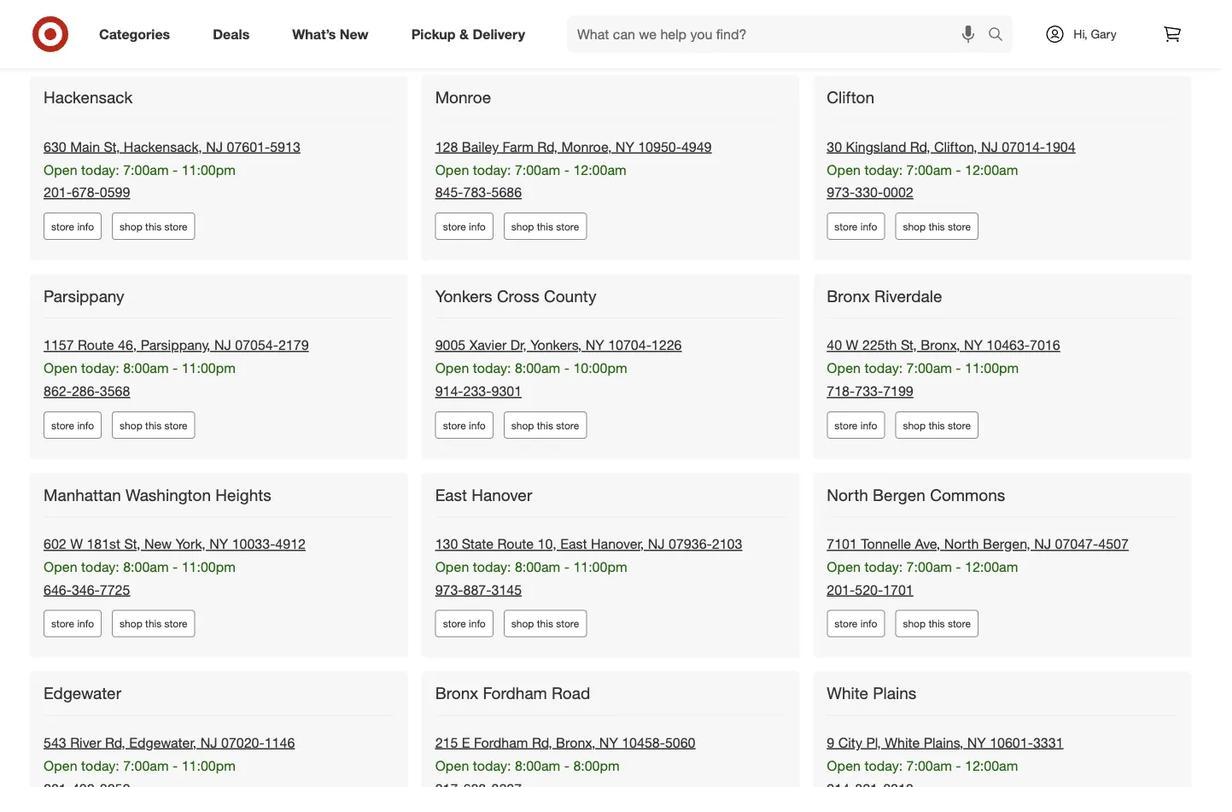 Task type: locate. For each thing, give the bounding box(es) containing it.
open inside "40 w 225th st, bronx, ny 10463-7016 open today: 7:00am - 11:00pm 718-733-7199"
[[827, 360, 861, 377]]

store down 130 state route 10, east hanover, nj 07936-2103 open today: 8:00am - 11:00pm 973-887-3145
[[556, 617, 579, 630]]

store info link down 783-
[[435, 213, 493, 240]]

open
[[44, 161, 77, 178], [435, 161, 469, 178], [827, 161, 861, 178], [44, 360, 77, 377], [435, 360, 469, 377], [827, 360, 861, 377], [44, 559, 77, 575], [435, 559, 469, 575], [827, 559, 861, 575], [44, 757, 77, 774], [435, 757, 469, 774], [827, 757, 861, 774]]

this for manhattan washington heights
[[145, 617, 162, 630]]

7:00am down ave,
[[906, 559, 952, 575]]

201-678-0599 link
[[44, 184, 130, 201]]

- down 9005 xavier dr, yonkers, ny 10704-1226 link
[[564, 360, 569, 377]]

07020-
[[221, 734, 264, 751]]

10704-
[[608, 337, 651, 354]]

east
[[435, 485, 467, 504], [560, 536, 587, 552]]

manhattan washington heights
[[44, 485, 271, 504]]

215 e fordham rd, bronx, ny 10458-5060 open today: 8:00am - 8:00pm
[[435, 734, 695, 774]]

1 vertical spatial new
[[144, 536, 172, 552]]

this for parsippany
[[145, 419, 162, 431]]

store info down 678-
[[51, 220, 94, 233]]

open down '543'
[[44, 757, 77, 774]]

store info link for clifton
[[827, 213, 885, 240]]

store info down 733-
[[835, 419, 877, 431]]

today: down bailey
[[473, 161, 511, 178]]

nj left 07047-
[[1034, 536, 1051, 552]]

128 bailey farm rd, monroe, ny 10950-4949 open today: 7:00am - 12:00am 845-783-5686
[[435, 138, 712, 201]]

1 vertical spatial w
[[70, 536, 83, 552]]

info down 887-
[[469, 617, 486, 630]]

nj inside 7101 tonnelle ave, north bergen, nj 07047-4507 open today: 7:00am - 12:00am 201-520-1701
[[1034, 536, 1051, 552]]

- down 128 bailey farm rd, monroe, ny 10950-4949 link
[[564, 161, 569, 178]]

open inside 7101 tonnelle ave, north bergen, nj 07047-4507 open today: 7:00am - 12:00am 201-520-1701
[[827, 559, 861, 575]]

store info link for yonkers cross county
[[435, 411, 493, 439]]

11:00pm down '07020-' at the left bottom of the page
[[182, 757, 236, 774]]

1 horizontal spatial north
[[944, 536, 979, 552]]

7:00am down 40 w 225th st, bronx, ny 10463-7016 link
[[906, 360, 952, 377]]

nj inside the 543 river rd, edgewater, nj 07020-1146 open today: 7:00am - 11:00pm
[[200, 734, 217, 751]]

- down "7101 tonnelle ave, north bergen, nj 07047-4507" link
[[956, 559, 961, 575]]

this down 1157 route 46, parsippany, nj 07054-2179 open today: 8:00am - 11:00pm 862-286-3568
[[145, 419, 162, 431]]

shop down 1701 at right bottom
[[903, 617, 926, 630]]

manhattan washington heights link
[[44, 485, 275, 505]]

shop for monroe
[[511, 220, 534, 233]]

0 vertical spatial bronx,
[[921, 337, 960, 354]]

store down 330-
[[835, 220, 858, 233]]

1 vertical spatial 201-
[[827, 582, 855, 598]]

store down 1157 route 46, parsippany, nj 07054-2179 open today: 8:00am - 11:00pm 862-286-3568
[[164, 419, 188, 431]]

7:00am down edgewater,
[[123, 757, 169, 774]]

white left plains
[[827, 683, 868, 703]]

today: down pl,
[[864, 757, 903, 774]]

deals link
[[198, 15, 271, 53]]

shop this store down the 0002
[[903, 220, 971, 233]]

1 horizontal spatial route
[[497, 536, 534, 552]]

this down 130 state route 10, east hanover, nj 07936-2103 open today: 8:00am - 11:00pm 973-887-3145
[[537, 617, 553, 630]]

st, inside '602 w 181st st, new york, ny 10033-4912 open today: 8:00am - 11:00pm 646-346-7725'
[[124, 536, 140, 552]]

shop this store button down 1701 at right bottom
[[895, 610, 979, 637]]

0 vertical spatial st,
[[104, 138, 120, 155]]

1 vertical spatial route
[[497, 536, 534, 552]]

this for bronx riverdale
[[929, 419, 945, 431]]

shop this store down "5686"
[[511, 220, 579, 233]]

0 horizontal spatial east
[[435, 485, 467, 504]]

shop this store button for clifton
[[895, 213, 979, 240]]

1 horizontal spatial bronx,
[[921, 337, 960, 354]]

12:00am down 07014-
[[965, 161, 1018, 178]]

bronx, inside 215 e fordham rd, bronx, ny 10458-5060 open today: 8:00am - 8:00pm
[[556, 734, 595, 751]]

0 vertical spatial route
[[78, 337, 114, 354]]

store info link for bronx riverdale
[[827, 411, 885, 439]]

630 main st, hackensack, nj 07601-5913 link
[[44, 138, 300, 155]]

ny
[[615, 138, 634, 155], [586, 337, 604, 354], [964, 337, 983, 354], [209, 536, 228, 552], [599, 734, 618, 751], [967, 734, 986, 751]]

0 horizontal spatial st,
[[104, 138, 120, 155]]

plains,
[[924, 734, 963, 751]]

new left york,
[[144, 536, 172, 552]]

ny for 40 w 225th st, bronx, ny 10463-7016 open today: 7:00am - 11:00pm 718-733-7199
[[964, 337, 983, 354]]

1 horizontal spatial 973-
[[827, 184, 855, 201]]

today: down kingsland
[[864, 161, 903, 178]]

nj inside 30 kingsland rd, clifton, nj 07014-1904 open today: 7:00am - 12:00am 973-330-0002
[[981, 138, 998, 155]]

today: inside '602 w 181st st, new york, ny 10033-4912 open today: 8:00am - 11:00pm 646-346-7725'
[[81, 559, 119, 575]]

store info link for east hanover
[[435, 610, 493, 637]]

shop this store button for east hanover
[[504, 610, 587, 637]]

rd, inside the 128 bailey farm rd, monroe, ny 10950-4949 open today: 7:00am - 12:00am 845-783-5686
[[537, 138, 558, 155]]

1 horizontal spatial 201-
[[827, 582, 855, 598]]

info for hackensack
[[77, 220, 94, 233]]

info for parsippany
[[77, 419, 94, 431]]

store info for north bergen commons
[[835, 617, 877, 630]]

40 w 225th st, bronx, ny 10463-7016 link
[[827, 337, 1060, 354]]

1 horizontal spatial east
[[560, 536, 587, 552]]

shop for east hanover
[[511, 617, 534, 630]]

hackensack link
[[44, 87, 136, 108]]

fordham right e
[[474, 734, 528, 751]]

12:00am for bergen,
[[965, 559, 1018, 575]]

973- down 30
[[827, 184, 855, 201]]

bronx up 40 at the right top of the page
[[827, 286, 870, 306]]

info down 330-
[[860, 220, 877, 233]]

2 horizontal spatial st,
[[901, 337, 917, 354]]

8:00am down 10,
[[515, 559, 560, 575]]

road
[[552, 683, 590, 703]]

ny inside "40 w 225th st, bronx, ny 10463-7016 open today: 7:00am - 11:00pm 718-733-7199"
[[964, 337, 983, 354]]

12:00am inside 7101 tonnelle ave, north bergen, nj 07047-4507 open today: 7:00am - 12:00am 201-520-1701
[[965, 559, 1018, 575]]

manhattan
[[44, 485, 121, 504]]

12:00am down monroe,
[[573, 161, 626, 178]]

0 vertical spatial bronx
[[827, 286, 870, 306]]

new right "what's"
[[340, 26, 369, 42]]

nj inside 1157 route 46, parsippany, nj 07054-2179 open today: 8:00am - 11:00pm 862-286-3568
[[214, 337, 231, 354]]

shop this store
[[120, 220, 188, 233], [511, 220, 579, 233], [903, 220, 971, 233], [120, 419, 188, 431], [511, 419, 579, 431], [903, 419, 971, 431], [120, 617, 188, 630], [511, 617, 579, 630], [903, 617, 971, 630]]

602
[[44, 536, 66, 552]]

1157
[[44, 337, 74, 354]]

deals
[[213, 26, 250, 42]]

open down 7101
[[827, 559, 861, 575]]

11:00pm inside '602 w 181st st, new york, ny 10033-4912 open today: 8:00am - 11:00pm 646-346-7725'
[[182, 559, 236, 575]]

this down 7101 tonnelle ave, north bergen, nj 07047-4507 open today: 7:00am - 12:00am 201-520-1701
[[929, 617, 945, 630]]

rd, inside 30 kingsland rd, clifton, nj 07014-1904 open today: 7:00am - 12:00am 973-330-0002
[[910, 138, 930, 155]]

- inside 215 e fordham rd, bronx, ny 10458-5060 open today: 8:00am - 8:00pm
[[564, 757, 569, 774]]

4949
[[681, 138, 712, 155]]

store down 7101 tonnelle ave, north bergen, nj 07047-4507 open today: 7:00am - 12:00am 201-520-1701
[[948, 617, 971, 630]]

w for manhattan
[[70, 536, 83, 552]]

862-
[[44, 383, 72, 400]]

this for clifton
[[929, 220, 945, 233]]

8:00am down yonkers,
[[515, 360, 560, 377]]

today: inside "40 w 225th st, bronx, ny 10463-7016 open today: 7:00am - 11:00pm 718-733-7199"
[[864, 360, 903, 377]]

info for monroe
[[469, 220, 486, 233]]

this down 630 main st, hackensack, nj 07601-5913 open today: 7:00am - 11:00pm 201-678-0599
[[145, 220, 162, 233]]

ny inside the 128 bailey farm rd, monroe, ny 10950-4949 open today: 7:00am - 12:00am 845-783-5686
[[615, 138, 634, 155]]

8:00am down 46,
[[123, 360, 169, 377]]

nj left '07020-' at the left bottom of the page
[[200, 734, 217, 751]]

st, inside "40 w 225th st, bronx, ny 10463-7016 open today: 7:00am - 11:00pm 718-733-7199"
[[901, 337, 917, 354]]

10033-
[[232, 536, 275, 552]]

xavier
[[469, 337, 507, 354]]

201- inside 7101 tonnelle ave, north bergen, nj 07047-4507 open today: 7:00am - 12:00am 201-520-1701
[[827, 582, 855, 598]]

3331
[[1033, 734, 1063, 751]]

today: inside 130 state route 10, east hanover, nj 07936-2103 open today: 8:00am - 11:00pm 973-887-3145
[[473, 559, 511, 575]]

4507
[[1098, 536, 1129, 552]]

07014-
[[1002, 138, 1045, 155]]

info
[[77, 220, 94, 233], [469, 220, 486, 233], [860, 220, 877, 233], [77, 419, 94, 431], [469, 419, 486, 431], [860, 419, 877, 431], [77, 617, 94, 630], [469, 617, 486, 630], [860, 617, 877, 630]]

riverdale
[[874, 286, 942, 306]]

bronx up e
[[435, 683, 478, 703]]

7:00am inside 9 city pl, white plains, ny 10601-3331 open today: 7:00am - 12:00am
[[906, 757, 952, 774]]

info down 733-
[[860, 419, 877, 431]]

shop for north bergen commons
[[903, 617, 926, 630]]

store info link down 286-
[[44, 411, 102, 439]]

st,
[[104, 138, 120, 155], [901, 337, 917, 354], [124, 536, 140, 552]]

info for yonkers cross county
[[469, 419, 486, 431]]

shop down the 0002
[[903, 220, 926, 233]]

shop this store button for bronx riverdale
[[895, 411, 979, 439]]

678-
[[72, 184, 100, 201]]

30
[[827, 138, 842, 155]]

1 horizontal spatial bronx
[[827, 286, 870, 306]]

hi,
[[1074, 26, 1087, 41]]

1 vertical spatial 973-
[[435, 582, 463, 598]]

0 vertical spatial 201-
[[44, 184, 72, 201]]

dr,
[[510, 337, 527, 354]]

12:00am
[[573, 161, 626, 178], [965, 161, 1018, 178], [965, 559, 1018, 575], [965, 757, 1018, 774]]

201-520-1701 link
[[827, 582, 913, 598]]

1 vertical spatial bronx,
[[556, 734, 595, 751]]

shop this store button down 7725
[[112, 610, 195, 637]]

shop this store button for parsippany
[[112, 411, 195, 439]]

open inside 215 e fordham rd, bronx, ny 10458-5060 open today: 8:00am - 8:00pm
[[435, 757, 469, 774]]

info down 520-
[[860, 617, 877, 630]]

shop this store down 7199
[[903, 419, 971, 431]]

8:00am down 602 w 181st st, new york, ny 10033-4912 link
[[123, 559, 169, 575]]

rd, right farm
[[537, 138, 558, 155]]

11:00pm down the 130 state route 10, east hanover, nj 07936-2103 link
[[573, 559, 627, 575]]

yonkers cross county
[[435, 286, 596, 306]]

cross
[[497, 286, 539, 306]]

today: down xavier at the left top
[[473, 360, 511, 377]]

8:00am inside '602 w 181st st, new york, ny 10033-4912 open today: 8:00am - 11:00pm 646-346-7725'
[[123, 559, 169, 575]]

open up 646- at the left of the page
[[44, 559, 77, 575]]

- down parsippany,
[[173, 360, 178, 377]]

info down 233-
[[469, 419, 486, 431]]

7101 tonnelle ave, north bergen, nj 07047-4507 link
[[827, 536, 1129, 552]]

shop down "5686"
[[511, 220, 534, 233]]

store info link down 520-
[[827, 610, 885, 637]]

0 vertical spatial 973-
[[827, 184, 855, 201]]

w right 40 at the right top of the page
[[846, 337, 858, 354]]

nj left 07054-
[[214, 337, 231, 354]]

7:00am down hackensack,
[[123, 161, 169, 178]]

store info link for monroe
[[435, 213, 493, 240]]

store info for parsippany
[[51, 419, 94, 431]]

york,
[[176, 536, 206, 552]]

shop this store down 7725
[[120, 617, 188, 630]]

what's
[[292, 26, 336, 42]]

shop this store button down "5686"
[[504, 213, 587, 240]]

white inside 9 city pl, white plains, ny 10601-3331 open today: 7:00am - 12:00am
[[885, 734, 920, 751]]

this down 30 kingsland rd, clifton, nj 07014-1904 open today: 7:00am - 12:00am 973-330-0002
[[929, 220, 945, 233]]

11:00pm inside 630 main st, hackensack, nj 07601-5913 open today: 7:00am - 11:00pm 201-678-0599
[[182, 161, 236, 178]]

ny inside 215 e fordham rd, bronx, ny 10458-5060 open today: 8:00am - 8:00pm
[[599, 734, 618, 751]]

shop down 7199
[[903, 419, 926, 431]]

1 vertical spatial east
[[560, 536, 587, 552]]

bronx riverdale link
[[827, 286, 946, 306]]

- down 9 city pl, white plains, ny 10601-3331 link
[[956, 757, 961, 774]]

- inside 30 kingsland rd, clifton, nj 07014-1904 open today: 7:00am - 12:00am 973-330-0002
[[956, 161, 961, 178]]

w
[[846, 337, 858, 354], [70, 536, 83, 552]]

1 vertical spatial st,
[[901, 337, 917, 354]]

shop this store down 3568
[[120, 419, 188, 431]]

ny inside 9 city pl, white plains, ny 10601-3331 open today: 7:00am - 12:00am
[[967, 734, 986, 751]]

today:
[[81, 161, 119, 178], [473, 161, 511, 178], [864, 161, 903, 178], [81, 360, 119, 377], [473, 360, 511, 377], [864, 360, 903, 377], [81, 559, 119, 575], [473, 559, 511, 575], [864, 559, 903, 575], [81, 757, 119, 774], [473, 757, 511, 774], [864, 757, 903, 774]]

- down 543 river rd, edgewater, nj 07020-1146 link
[[173, 757, 178, 774]]

north inside north bergen commons link
[[827, 485, 868, 504]]

128 bailey farm rd, monroe, ny 10950-4949 link
[[435, 138, 712, 155]]

0 vertical spatial new
[[340, 26, 369, 42]]

shop for yonkers cross county
[[511, 419, 534, 431]]

w inside "40 w 225th st, bronx, ny 10463-7016 open today: 7:00am - 11:00pm 718-733-7199"
[[846, 337, 858, 354]]

heights
[[215, 485, 271, 504]]

this for monroe
[[537, 220, 553, 233]]

0 horizontal spatial north
[[827, 485, 868, 504]]

store
[[51, 220, 74, 233], [164, 220, 188, 233], [443, 220, 466, 233], [556, 220, 579, 233], [835, 220, 858, 233], [948, 220, 971, 233], [51, 419, 74, 431], [164, 419, 188, 431], [443, 419, 466, 431], [556, 419, 579, 431], [835, 419, 858, 431], [948, 419, 971, 431], [51, 617, 74, 630], [164, 617, 188, 630], [443, 617, 466, 630], [556, 617, 579, 630], [835, 617, 858, 630], [948, 617, 971, 630]]

1 vertical spatial bronx
[[435, 683, 478, 703]]

0 vertical spatial w
[[846, 337, 858, 354]]

store info link down 733-
[[827, 411, 885, 439]]

this for hackensack
[[145, 220, 162, 233]]

shop this store down 0599
[[120, 220, 188, 233]]

delivery
[[473, 26, 525, 42]]

info down 783-
[[469, 220, 486, 233]]

store down 862-
[[51, 419, 74, 431]]

today: inside 9 city pl, white plains, ny 10601-3331 open today: 7:00am - 12:00am
[[864, 757, 903, 774]]

3568
[[100, 383, 130, 400]]

this down the 128 bailey farm rd, monroe, ny 10950-4949 open today: 7:00am - 12:00am 845-783-5686
[[537, 220, 553, 233]]

open inside '602 w 181st st, new york, ny 10033-4912 open today: 8:00am - 11:00pm 646-346-7725'
[[44, 559, 77, 575]]

rd,
[[537, 138, 558, 155], [910, 138, 930, 155], [105, 734, 125, 751], [532, 734, 552, 751]]

shop for clifton
[[903, 220, 926, 233]]

973-330-0002 link
[[827, 184, 913, 201]]

ny right plains,
[[967, 734, 986, 751]]

40 w 225th st, bronx, ny 10463-7016 open today: 7:00am - 11:00pm 718-733-7199
[[827, 337, 1060, 400]]

0 horizontal spatial bronx
[[435, 683, 478, 703]]

shop for hackensack
[[120, 220, 142, 233]]

store down 718-
[[835, 419, 858, 431]]

1157 route 46, parsippany, nj 07054-2179 open today: 8:00am - 11:00pm 862-286-3568
[[44, 337, 309, 400]]

shop down '3145'
[[511, 617, 534, 630]]

0 horizontal spatial new
[[144, 536, 172, 552]]

1 horizontal spatial white
[[885, 734, 920, 751]]

12:00am for plains,
[[965, 757, 1018, 774]]

yonkers cross county link
[[435, 286, 600, 306]]

shop down 9301
[[511, 419, 534, 431]]

this down "40 w 225th st, bronx, ny 10463-7016 open today: 7:00am - 11:00pm 718-733-7199"
[[929, 419, 945, 431]]

973-887-3145 link
[[435, 582, 522, 598]]

shop down 3568
[[120, 419, 142, 431]]

40
[[827, 337, 842, 354]]

- inside 7101 tonnelle ave, north bergen, nj 07047-4507 open today: 7:00am - 12:00am 201-520-1701
[[956, 559, 961, 575]]

2 vertical spatial st,
[[124, 536, 140, 552]]

10,
[[538, 536, 557, 552]]

white plains link
[[827, 683, 920, 704]]

- inside '602 w 181st st, new york, ny 10033-4912 open today: 8:00am - 11:00pm 646-346-7725'
[[173, 559, 178, 575]]

1 vertical spatial north
[[944, 536, 979, 552]]

pickup & delivery
[[411, 26, 525, 42]]

12:00am inside the 128 bailey farm rd, monroe, ny 10950-4949 open today: 7:00am - 12:00am 845-783-5686
[[573, 161, 626, 178]]

0 vertical spatial north
[[827, 485, 868, 504]]

st, right 181st
[[124, 536, 140, 552]]

- inside 9005 xavier dr, yonkers, ny 10704-1226 open today: 8:00am - 10:00pm 914-233-9301
[[564, 360, 569, 377]]

store info link for north bergen commons
[[827, 610, 885, 637]]

0 horizontal spatial route
[[78, 337, 114, 354]]

10601-
[[990, 734, 1033, 751]]

north up 7101
[[827, 485, 868, 504]]

0 horizontal spatial 973-
[[435, 582, 463, 598]]

hackensack
[[44, 87, 133, 107]]

ny up 8:00pm
[[599, 734, 618, 751]]

- down 602 w 181st st, new york, ny 10033-4912 link
[[173, 559, 178, 575]]

route
[[78, 337, 114, 354], [497, 536, 534, 552]]

open down 9005
[[435, 360, 469, 377]]

1 horizontal spatial w
[[846, 337, 858, 354]]

543 river rd, edgewater, nj 07020-1146 open today: 7:00am - 11:00pm
[[44, 734, 295, 774]]

11:00pm down york,
[[182, 559, 236, 575]]

route inside 130 state route 10, east hanover, nj 07936-2103 open today: 8:00am - 11:00pm 973-887-3145
[[497, 536, 534, 552]]

store down '602 w 181st st, new york, ny 10033-4912 open today: 8:00am - 11:00pm 646-346-7725'
[[164, 617, 188, 630]]

718-
[[827, 383, 855, 400]]

fordham inside 215 e fordham rd, bronx, ny 10458-5060 open today: 8:00am - 8:00pm
[[474, 734, 528, 751]]

0 vertical spatial fordham
[[483, 683, 547, 703]]

0 vertical spatial white
[[827, 683, 868, 703]]

ny left the 10463-
[[964, 337, 983, 354]]

rd, right river
[[105, 734, 125, 751]]

11:00pm inside "40 w 225th st, bronx, ny 10463-7016 open today: 7:00am - 11:00pm 718-733-7199"
[[965, 360, 1019, 377]]

973- inside 130 state route 10, east hanover, nj 07936-2103 open today: 8:00am - 11:00pm 973-887-3145
[[435, 582, 463, 598]]

1 vertical spatial fordham
[[474, 734, 528, 751]]

w right 602
[[70, 536, 83, 552]]

shop this store button down the 0002
[[895, 213, 979, 240]]

What can we help you find? suggestions appear below search field
[[567, 15, 992, 53]]

bronx, inside "40 w 225th st, bronx, ny 10463-7016 open today: 7:00am - 11:00pm 718-733-7199"
[[921, 337, 960, 354]]

- down 630 main st, hackensack, nj 07601-5913 link
[[173, 161, 178, 178]]

1 horizontal spatial st,
[[124, 536, 140, 552]]

12:00am inside 9 city pl, white plains, ny 10601-3331 open today: 7:00am - 12:00am
[[965, 757, 1018, 774]]

0 horizontal spatial bronx,
[[556, 734, 595, 751]]

parsippany link
[[44, 286, 128, 306]]

today: inside the 128 bailey farm rd, monroe, ny 10950-4949 open today: 7:00am - 12:00am 845-783-5686
[[473, 161, 511, 178]]

store down the 128 bailey farm rd, monroe, ny 10950-4949 open today: 7:00am - 12:00am 845-783-5686
[[556, 220, 579, 233]]

open inside 130 state route 10, east hanover, nj 07936-2103 open today: 8:00am - 11:00pm 973-887-3145
[[435, 559, 469, 575]]

8:00am inside 1157 route 46, parsippany, nj 07054-2179 open today: 8:00am - 11:00pm 862-286-3568
[[123, 360, 169, 377]]

nj inside 630 main st, hackensack, nj 07601-5913 open today: 7:00am - 11:00pm 201-678-0599
[[206, 138, 223, 155]]

store info
[[51, 220, 94, 233], [443, 220, 486, 233], [835, 220, 877, 233], [51, 419, 94, 431], [443, 419, 486, 431], [835, 419, 877, 431], [51, 617, 94, 630], [443, 617, 486, 630], [835, 617, 877, 630]]

1 horizontal spatial new
[[340, 26, 369, 42]]

0 horizontal spatial w
[[70, 536, 83, 552]]

shop this store for yonkers cross county
[[511, 419, 579, 431]]

0 horizontal spatial 201-
[[44, 184, 72, 201]]

w inside '602 w 181st st, new york, ny 10033-4912 open today: 8:00am - 11:00pm 646-346-7725'
[[70, 536, 83, 552]]

bergen
[[873, 485, 926, 504]]

- inside 130 state route 10, east hanover, nj 07936-2103 open today: 8:00am - 11:00pm 973-887-3145
[[564, 559, 569, 575]]

1 vertical spatial white
[[885, 734, 920, 751]]

w for bronx
[[846, 337, 858, 354]]

1701
[[883, 582, 913, 598]]

bronx
[[827, 286, 870, 306], [435, 683, 478, 703]]

store info down 520-
[[835, 617, 877, 630]]

rd, left clifton,
[[910, 138, 930, 155]]



Task type: describe. For each thing, give the bounding box(es) containing it.
ny inside '602 w 181st st, new york, ny 10033-4912 open today: 8:00am - 11:00pm 646-346-7725'
[[209, 536, 228, 552]]

store info for bronx riverdale
[[835, 419, 877, 431]]

today: inside 630 main st, hackensack, nj 07601-5913 open today: 7:00am - 11:00pm 201-678-0599
[[81, 161, 119, 178]]

today: inside 9005 xavier dr, yonkers, ny 10704-1226 open today: 8:00am - 10:00pm 914-233-9301
[[473, 360, 511, 377]]

shop this store button for yonkers cross county
[[504, 411, 587, 439]]

7:00am inside "40 w 225th st, bronx, ny 10463-7016 open today: 7:00am - 11:00pm 718-733-7199"
[[906, 360, 952, 377]]

07054-
[[235, 337, 278, 354]]

what's new
[[292, 26, 369, 42]]

nj for 1146
[[200, 734, 217, 751]]

8:00am inside 130 state route 10, east hanover, nj 07936-2103 open today: 8:00am - 11:00pm 973-887-3145
[[515, 559, 560, 575]]

store down "845-"
[[443, 220, 466, 233]]

845-
[[435, 184, 463, 201]]

store info link for manhattan washington heights
[[44, 610, 102, 637]]

bronx fordham road
[[435, 683, 590, 703]]

store down 9005 xavier dr, yonkers, ny 10704-1226 open today: 8:00am - 10:00pm 914-233-9301
[[556, 419, 579, 431]]

9 city pl, white plains, ny 10601-3331 open today: 7:00am - 12:00am
[[827, 734, 1063, 774]]

0 vertical spatial east
[[435, 485, 467, 504]]

602 w 181st st, new york, ny 10033-4912 open today: 8:00am - 11:00pm 646-346-7725
[[44, 536, 306, 598]]

e
[[462, 734, 470, 751]]

white plains
[[827, 683, 916, 703]]

commons
[[930, 485, 1005, 504]]

12:00am for monroe,
[[573, 161, 626, 178]]

hanover,
[[591, 536, 644, 552]]

st, inside 630 main st, hackensack, nj 07601-5913 open today: 7:00am - 11:00pm 201-678-0599
[[104, 138, 120, 155]]

- inside "40 w 225th st, bronx, ny 10463-7016 open today: 7:00am - 11:00pm 718-733-7199"
[[956, 360, 961, 377]]

hi, gary
[[1074, 26, 1117, 41]]

open inside 9 city pl, white plains, ny 10601-3331 open today: 7:00am - 12:00am
[[827, 757, 861, 774]]

0002
[[883, 184, 913, 201]]

9005 xavier dr, yonkers, ny 10704-1226 open today: 8:00am - 10:00pm 914-233-9301
[[435, 337, 682, 400]]

shop for parsippany
[[120, 419, 142, 431]]

shop this store for monroe
[[511, 220, 579, 233]]

gary
[[1091, 26, 1117, 41]]

2179
[[278, 337, 309, 354]]

shop for manhattan washington heights
[[120, 617, 142, 630]]

201- inside 630 main st, hackensack, nj 07601-5913 open today: 7:00am - 11:00pm 201-678-0599
[[44, 184, 72, 201]]

store info for monroe
[[443, 220, 486, 233]]

store info for east hanover
[[443, 617, 486, 630]]

46,
[[118, 337, 137, 354]]

10950-
[[638, 138, 681, 155]]

bronx for bronx riverdale
[[827, 286, 870, 306]]

washington
[[126, 485, 211, 504]]

2103
[[712, 536, 742, 552]]

130 state route 10, east hanover, nj 07936-2103 open today: 8:00am - 11:00pm 973-887-3145
[[435, 536, 742, 598]]

shop this store button for hackensack
[[112, 213, 195, 240]]

store info link for parsippany
[[44, 411, 102, 439]]

5686
[[491, 184, 522, 201]]

286-
[[72, 383, 100, 400]]

630 main st, hackensack, nj 07601-5913 open today: 7:00am - 11:00pm 201-678-0599
[[44, 138, 300, 201]]

new inside '602 w 181st st, new york, ny 10033-4912 open today: 8:00am - 11:00pm 646-346-7725'
[[144, 536, 172, 552]]

north inside 7101 tonnelle ave, north bergen, nj 07047-4507 open today: 7:00am - 12:00am 201-520-1701
[[944, 536, 979, 552]]

bronx for bronx fordham road
[[435, 683, 478, 703]]

5913
[[270, 138, 300, 155]]

edgewater
[[44, 683, 121, 703]]

store info for manhattan washington heights
[[51, 617, 94, 630]]

10:00pm
[[573, 360, 627, 377]]

monroe
[[435, 87, 491, 107]]

11:00pm inside 130 state route 10, east hanover, nj 07936-2103 open today: 8:00am - 11:00pm 973-887-3145
[[573, 559, 627, 575]]

route inside 1157 route 46, parsippany, nj 07054-2179 open today: 8:00am - 11:00pm 862-286-3568
[[78, 337, 114, 354]]

07047-
[[1055, 536, 1098, 552]]

info for bronx riverdale
[[860, 419, 877, 431]]

yonkers
[[435, 286, 492, 306]]

346-
[[72, 582, 100, 598]]

store info for clifton
[[835, 220, 877, 233]]

ny inside 9005 xavier dr, yonkers, ny 10704-1226 open today: 8:00am - 10:00pm 914-233-9301
[[586, 337, 604, 354]]

monroe link
[[435, 87, 495, 108]]

12:00am inside 30 kingsland rd, clifton, nj 07014-1904 open today: 7:00am - 12:00am 973-330-0002
[[965, 161, 1018, 178]]

&
[[459, 26, 469, 42]]

store info for hackensack
[[51, 220, 94, 233]]

bronx, for 8:00am
[[556, 734, 595, 751]]

shop this store for manhattan washington heights
[[120, 617, 188, 630]]

store down 914-
[[443, 419, 466, 431]]

store down 630 main st, hackensack, nj 07601-5913 open today: 7:00am - 11:00pm 201-678-0599
[[164, 220, 188, 233]]

ny for 128 bailey farm rd, monroe, ny 10950-4949 open today: 7:00am - 12:00am 845-783-5686
[[615, 138, 634, 155]]

nj for 2179
[[214, 337, 231, 354]]

215
[[435, 734, 458, 751]]

733-
[[855, 383, 883, 400]]

- inside 9 city pl, white plains, ny 10601-3331 open today: 7:00am - 12:00am
[[956, 757, 961, 774]]

ny for 9 city pl, white plains, ny 10601-3331 open today: 7:00am - 12:00am
[[967, 734, 986, 751]]

7:00am inside 7101 tonnelle ave, north bergen, nj 07047-4507 open today: 7:00am - 12:00am 201-520-1701
[[906, 559, 952, 575]]

store down 646- at the left of the page
[[51, 617, 74, 630]]

today: inside the 543 river rd, edgewater, nj 07020-1146 open today: 7:00am - 11:00pm
[[81, 757, 119, 774]]

1904
[[1045, 138, 1076, 155]]

ave,
[[915, 536, 940, 552]]

7:00am inside 630 main st, hackensack, nj 07601-5913 open today: 7:00am - 11:00pm 201-678-0599
[[123, 161, 169, 178]]

7016
[[1030, 337, 1060, 354]]

rd, inside the 543 river rd, edgewater, nj 07020-1146 open today: 7:00am - 11:00pm
[[105, 734, 125, 751]]

clifton link
[[827, 87, 878, 108]]

info for clifton
[[860, 220, 877, 233]]

520-
[[855, 582, 883, 598]]

rd, inside 215 e fordham rd, bronx, ny 10458-5060 open today: 8:00am - 8:00pm
[[532, 734, 552, 751]]

887-
[[463, 582, 491, 598]]

11:00pm inside the 543 river rd, edgewater, nj 07020-1146 open today: 7:00am - 11:00pm
[[182, 757, 236, 774]]

pl,
[[866, 734, 881, 751]]

plains
[[873, 683, 916, 703]]

search button
[[980, 15, 1021, 56]]

shop this store for parsippany
[[120, 419, 188, 431]]

today: inside 1157 route 46, parsippany, nj 07054-2179 open today: 8:00am - 11:00pm 862-286-3568
[[81, 360, 119, 377]]

open inside 30 kingsland rd, clifton, nj 07014-1904 open today: 7:00am - 12:00am 973-330-0002
[[827, 161, 861, 178]]

8:00pm
[[573, 757, 620, 774]]

30 kingsland rd, clifton, nj 07014-1904 link
[[827, 138, 1076, 155]]

today: inside 215 e fordham rd, bronx, ny 10458-5060 open today: 8:00am - 8:00pm
[[473, 757, 511, 774]]

718-733-7199 link
[[827, 383, 913, 400]]

st, for manhattan washington heights
[[124, 536, 140, 552]]

store info for yonkers cross county
[[443, 419, 486, 431]]

7725
[[100, 582, 130, 598]]

8:00am inside 215 e fordham rd, bronx, ny 10458-5060 open today: 8:00am - 8:00pm
[[515, 757, 560, 774]]

advertisement region
[[30, 0, 1191, 44]]

nj for 1904
[[981, 138, 998, 155]]

this for north bergen commons
[[929, 617, 945, 630]]

128
[[435, 138, 458, 155]]

categories
[[99, 26, 170, 42]]

shop this store for north bergen commons
[[903, 617, 971, 630]]

store down "40 w 225th st, bronx, ny 10463-7016 open today: 7:00am - 11:00pm 718-733-7199"
[[948, 419, 971, 431]]

today: inside 7101 tonnelle ave, north bergen, nj 07047-4507 open today: 7:00am - 12:00am 201-520-1701
[[864, 559, 903, 575]]

0 horizontal spatial white
[[827, 683, 868, 703]]

1157 route 46, parsippany, nj 07054-2179 link
[[44, 337, 309, 354]]

this for east hanover
[[537, 617, 553, 630]]

info for manhattan washington heights
[[77, 617, 94, 630]]

shop this store for hackensack
[[120, 220, 188, 233]]

categories link
[[85, 15, 191, 53]]

shop this store button for monroe
[[504, 213, 587, 240]]

- inside the 543 river rd, edgewater, nj 07020-1146 open today: 7:00am - 11:00pm
[[173, 757, 178, 774]]

east hanover
[[435, 485, 532, 504]]

- inside 1157 route 46, parsippany, nj 07054-2179 open today: 8:00am - 11:00pm 862-286-3568
[[173, 360, 178, 377]]

nj inside 130 state route 10, east hanover, nj 07936-2103 open today: 8:00am - 11:00pm 973-887-3145
[[648, 536, 665, 552]]

ny for 215 e fordham rd, bronx, ny 10458-5060 open today: 8:00am - 8:00pm
[[599, 734, 618, 751]]

shop this store button for north bergen commons
[[895, 610, 979, 637]]

7199
[[883, 383, 913, 400]]

862-286-3568 link
[[44, 383, 130, 400]]

store info link for hackensack
[[44, 213, 102, 240]]

north bergen commons
[[827, 485, 1005, 504]]

open inside 630 main st, hackensack, nj 07601-5913 open today: 7:00am - 11:00pm 201-678-0599
[[44, 161, 77, 178]]

kingsland
[[846, 138, 906, 155]]

open inside 1157 route 46, parsippany, nj 07054-2179 open today: 8:00am - 11:00pm 862-286-3568
[[44, 360, 77, 377]]

open inside the 543 river rd, edgewater, nj 07020-1146 open today: 7:00am - 11:00pm
[[44, 757, 77, 774]]

open inside 9005 xavier dr, yonkers, ny 10704-1226 open today: 8:00am - 10:00pm 914-233-9301
[[435, 360, 469, 377]]

- inside the 128 bailey farm rd, monroe, ny 10950-4949 open today: 7:00am - 12:00am 845-783-5686
[[564, 161, 569, 178]]

parsippany,
[[141, 337, 210, 354]]

this for yonkers cross county
[[537, 419, 553, 431]]

info for east hanover
[[469, 617, 486, 630]]

info for north bergen commons
[[860, 617, 877, 630]]

today: inside 30 kingsland rd, clifton, nj 07014-1904 open today: 7:00am - 12:00am 973-330-0002
[[864, 161, 903, 178]]

east inside 130 state route 10, east hanover, nj 07936-2103 open today: 8:00am - 11:00pm 973-887-3145
[[560, 536, 587, 552]]

store down 678-
[[51, 220, 74, 233]]

nj for 5913
[[206, 138, 223, 155]]

bronx riverdale
[[827, 286, 942, 306]]

shop for bronx riverdale
[[903, 419, 926, 431]]

225th
[[862, 337, 897, 354]]

233-
[[463, 383, 491, 400]]

8:00am inside 9005 xavier dr, yonkers, ny 10704-1226 open today: 8:00am - 10:00pm 914-233-9301
[[515, 360, 560, 377]]

11:00pm inside 1157 route 46, parsippany, nj 07054-2179 open today: 8:00am - 11:00pm 862-286-3568
[[182, 360, 236, 377]]

9005
[[435, 337, 466, 354]]

543 river rd, edgewater, nj 07020-1146 link
[[44, 734, 295, 751]]

river
[[70, 734, 101, 751]]

tonnelle
[[861, 536, 911, 552]]

602 w 181st st, new york, ny 10033-4912 link
[[44, 536, 306, 552]]

30 kingsland rd, clifton, nj 07014-1904 open today: 7:00am - 12:00am 973-330-0002
[[827, 138, 1076, 201]]

9 city pl, white plains, ny 10601-3331 link
[[827, 734, 1063, 751]]

store down 30 kingsland rd, clifton, nj 07014-1904 open today: 7:00am - 12:00am 973-330-0002
[[948, 220, 971, 233]]

edgewater link
[[44, 683, 125, 704]]

973- inside 30 kingsland rd, clifton, nj 07014-1904 open today: 7:00am - 12:00am 973-330-0002
[[827, 184, 855, 201]]

clifton
[[827, 87, 874, 107]]

- inside 630 main st, hackensack, nj 07601-5913 open today: 7:00am - 11:00pm 201-678-0599
[[173, 161, 178, 178]]

open inside the 128 bailey farm rd, monroe, ny 10950-4949 open today: 7:00am - 12:00am 845-783-5686
[[435, 161, 469, 178]]

hackensack,
[[124, 138, 202, 155]]

county
[[544, 286, 596, 306]]

845-783-5686 link
[[435, 184, 522, 201]]

bronx, for 7:00am
[[921, 337, 960, 354]]

shop this store for clifton
[[903, 220, 971, 233]]

215 e fordham rd, bronx, ny 10458-5060 link
[[435, 734, 695, 751]]

7:00am inside the 128 bailey farm rd, monroe, ny 10950-4949 open today: 7:00am - 12:00am 845-783-5686
[[515, 161, 560, 178]]

store down 887-
[[443, 617, 466, 630]]

store down 520-
[[835, 617, 858, 630]]

7:00am inside 30 kingsland rd, clifton, nj 07014-1904 open today: 7:00am - 12:00am 973-330-0002
[[906, 161, 952, 178]]

st, for bronx riverdale
[[901, 337, 917, 354]]

7:00am inside the 543 river rd, edgewater, nj 07020-1146 open today: 7:00am - 11:00pm
[[123, 757, 169, 774]]

1226
[[651, 337, 682, 354]]

0599
[[100, 184, 130, 201]]

shop this store for east hanover
[[511, 617, 579, 630]]

shop this store button for manhattan washington heights
[[112, 610, 195, 637]]

shop this store for bronx riverdale
[[903, 419, 971, 431]]



Task type: vqa. For each thing, say whether or not it's contained in the screenshot.


